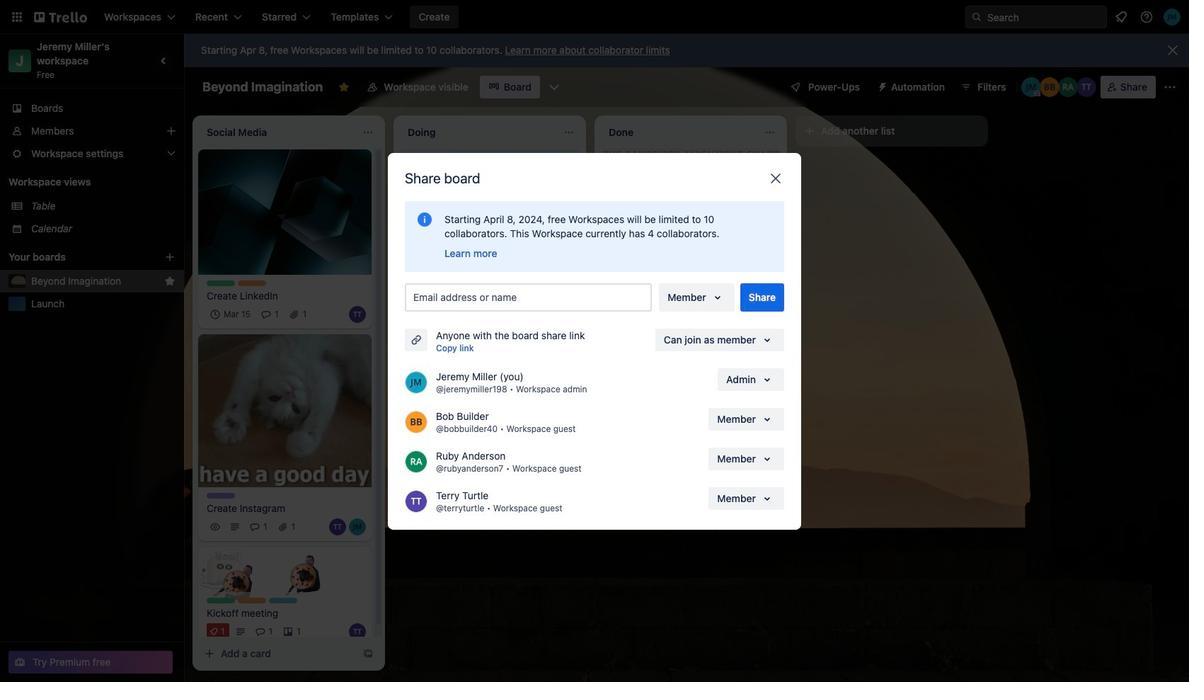 Task type: locate. For each thing, give the bounding box(es) containing it.
color: orange, title: none image for 1st "color: green, title: none" image from the top
[[238, 280, 266, 286]]

color: purple, title: none image
[[207, 493, 235, 499]]

2 horizontal spatial ruby anderson (rubyanderson7) image
[[1059, 77, 1078, 97]]

0 horizontal spatial create from template… image
[[564, 426, 575, 437]]

1 vertical spatial ruby anderson (rubyanderson7) image
[[558, 331, 575, 348]]

sm image
[[872, 76, 892, 96]]

1 vertical spatial color: green, title: none image
[[207, 598, 235, 603]]

1 horizontal spatial create from template… image
[[765, 383, 776, 395]]

None checkbox
[[207, 306, 255, 323]]

jeremy miller (jeremymiller198) image
[[538, 331, 555, 348]]

1 vertical spatial create from template… image
[[564, 426, 575, 437]]

1 horizontal spatial ruby anderson (rubyanderson7) image
[[558, 331, 575, 348]]

ruby anderson (rubyanderson7) image for bob builder (bobbuilder40) image on the right of page
[[1059, 77, 1078, 97]]

color: orange, title: none image
[[238, 280, 266, 286], [238, 598, 266, 603]]

1 vertical spatial color: orange, title: none image
[[238, 598, 266, 603]]

search image
[[972, 11, 983, 23]]

0 horizontal spatial terry turtle (terryturtle) image
[[518, 331, 535, 348]]

color: green, title: none image
[[207, 280, 235, 286], [207, 598, 235, 603]]

color: bold red, title: "thoughts" element
[[408, 365, 436, 371]]

customize views image
[[547, 80, 562, 94]]

1 horizontal spatial terry turtle (terryturtle) image
[[1077, 77, 1097, 97]]

0 vertical spatial ruby anderson (rubyanderson7) image
[[1059, 77, 1078, 97]]

0 vertical spatial color: orange, title: none image
[[238, 280, 266, 286]]

2 color: green, title: none image from the top
[[207, 598, 235, 603]]

Board name text field
[[195, 76, 330, 98]]

2 color: orange, title: none image from the top
[[238, 598, 266, 603]]

0 horizontal spatial ruby anderson (rubyanderson7) image
[[405, 450, 428, 473]]

create from template… image
[[765, 383, 776, 395], [564, 426, 575, 437]]

0 vertical spatial create from template… image
[[765, 383, 776, 395]]

0 vertical spatial color: green, title: none image
[[207, 280, 235, 286]]

0 vertical spatial terry turtle (terryturtle) image
[[1077, 77, 1097, 97]]

terry turtle (terryturtle) image
[[349, 306, 366, 323], [405, 490, 428, 512], [329, 518, 346, 535], [349, 623, 366, 640]]

ruby anderson (rubyanderson7) image
[[1059, 77, 1078, 97], [558, 331, 575, 348], [405, 450, 428, 473]]

1 vertical spatial terry turtle (terryturtle) image
[[518, 331, 535, 348]]

terry turtle (terryturtle) image
[[1077, 77, 1097, 97], [518, 331, 535, 348]]

terry turtle (terryturtle) image left jeremy miller (jeremymiller198) image on the left of page
[[518, 331, 535, 348]]

color: green, title: none image right 'starred icon'
[[207, 280, 235, 286]]

back to home image
[[34, 6, 87, 28]]

color: orange, title: none image for 1st "color: green, title: none" image from the bottom of the page
[[238, 598, 266, 603]]

color: green, title: none image left color: sky, title: "sparkling" element
[[207, 598, 235, 603]]

bob builder (bobbuilder40) image
[[405, 410, 428, 433]]

add board image
[[164, 251, 176, 263]]

1 color: orange, title: none image from the top
[[238, 280, 266, 286]]

terry turtle (terryturtle) image right bob builder (bobbuilder40) image on the right of page
[[1077, 77, 1097, 97]]

None checkbox
[[453, 292, 527, 309]]

jeremy miller (jeremymiller198) image
[[1164, 8, 1181, 25], [1022, 77, 1042, 97], [405, 371, 428, 393], [349, 518, 366, 535]]



Task type: vqa. For each thing, say whether or not it's contained in the screenshot.
Starred
no



Task type: describe. For each thing, give the bounding box(es) containing it.
bob builder (bobbuilder40) image
[[1040, 77, 1060, 97]]

Search field
[[983, 6, 1107, 28]]

your boards with 2 items element
[[8, 249, 143, 266]]

create from template… image
[[363, 648, 374, 659]]

color: sky, title: "sparkling" element
[[269, 598, 297, 603]]

2 vertical spatial ruby anderson (rubyanderson7) image
[[405, 450, 428, 473]]

1 color: green, title: none image from the top
[[207, 280, 235, 286]]

Email address or name text field
[[414, 287, 650, 307]]

show menu image
[[1164, 80, 1178, 94]]

close image
[[768, 170, 785, 187]]

star or unstar board image
[[339, 81, 350, 93]]

open information menu image
[[1140, 10, 1154, 24]]

primary element
[[0, 0, 1190, 34]]

0 notifications image
[[1113, 8, 1130, 25]]

starred icon image
[[164, 275, 176, 287]]

ruby anderson (rubyanderson7) image for jeremy miller (jeremymiller198) image on the left of page
[[558, 331, 575, 348]]



